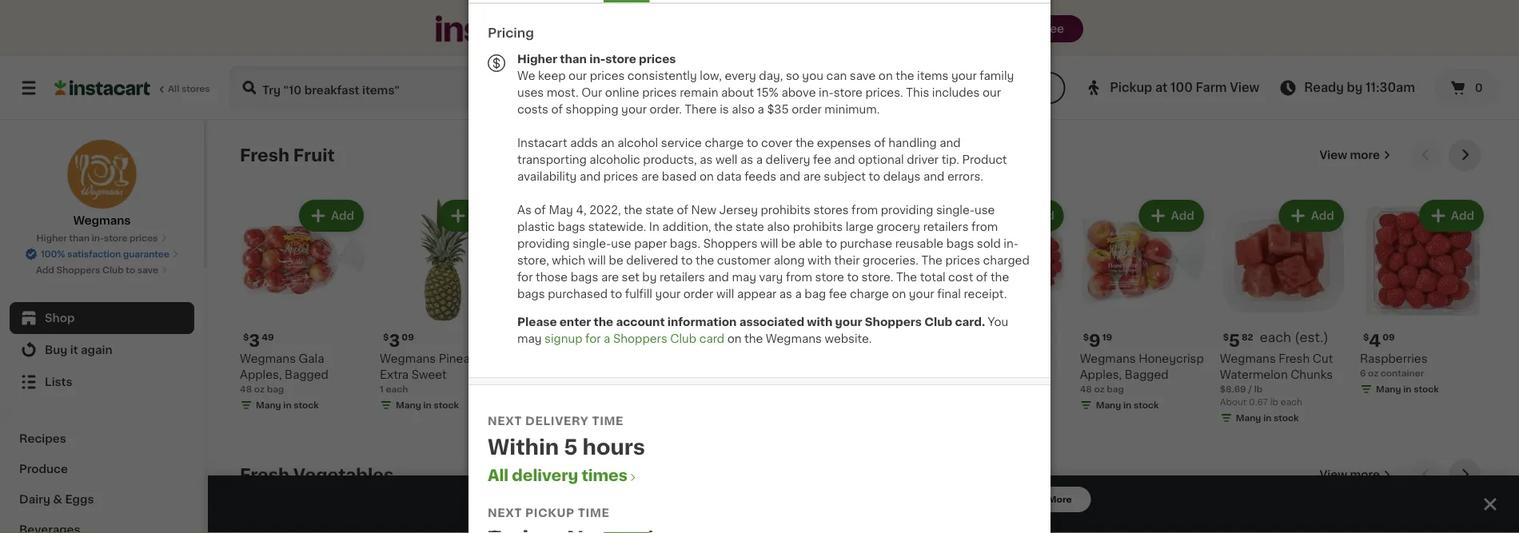Task type: locate. For each thing, give the bounding box(es) containing it.
view
[[1230, 82, 1260, 94], [1320, 150, 1348, 161], [1320, 470, 1348, 481]]

0 vertical spatial order
[[792, 104, 822, 115]]

1 (est.) from the left
[[593, 331, 627, 344]]

view more for vegetables
[[1320, 470, 1381, 481]]

stock
[[854, 385, 879, 394], [1414, 385, 1440, 394], [294, 401, 319, 410], [434, 401, 459, 410], [1134, 401, 1160, 410], [574, 414, 599, 423], [1274, 414, 1300, 423]]

wegmans down $ 2 13
[[520, 354, 576, 365]]

with up the website.
[[807, 316, 833, 328]]

next for next delivery time
[[488, 416, 522, 427]]

it
[[70, 345, 78, 356]]

1 vertical spatial charge
[[850, 288, 889, 300]]

apples, for 3
[[240, 370, 282, 381]]

charge inside as of may 4, 2022, the state of new jersey prohibits stores from providing single-use plastic bags statewide. in addition, the state also prohibits large grocery retailers from providing single-use paper bags. shoppers will be able to purchase reusable bags sold in- store, which will be delivered to the customer along with their groceries. the prices charged for those bags are set by retailers and may vary from store to store. the total cost of the bags purchased to fulfill your order will appear as a bag fee charge on your final receipt.
[[850, 288, 889, 300]]

fee inside as of may 4, 2022, the state of new jersey prohibits stores from providing single-use plastic bags statewide. in addition, the state also prohibits large grocery retailers from providing single-use paper bags. shoppers will be able to purchase reusable bags sold in- store, which will be delivered to the customer along with their groceries. the prices charged for those bags are set by retailers and may vary from store to store. the total cost of the bags purchased to fulfill your order will appear as a bag fee charge on your final receipt.
[[829, 288, 847, 300]]

are down products,
[[642, 171, 659, 182]]

state up "in"
[[646, 204, 674, 216]]

oz
[[952, 369, 962, 378], [1369, 369, 1379, 378], [254, 385, 265, 394], [1095, 385, 1105, 394]]

/ for sugar
[[688, 385, 692, 394]]

many in stock down 0.67
[[1237, 414, 1300, 423]]

0 vertical spatial providing
[[881, 204, 934, 216]]

15%
[[757, 87, 779, 98]]

to down optional
[[869, 171, 881, 182]]

wegmans inside wegmans organic honeycrisp apples $4.59 / lb
[[520, 354, 576, 365]]

store
[[606, 53, 637, 64], [834, 87, 863, 98], [104, 234, 127, 243], [816, 272, 845, 283]]

0 vertical spatial also
[[732, 104, 755, 115]]

1 horizontal spatial club
[[671, 333, 697, 344]]

product group containing 2
[[520, 197, 647, 428]]

many down 1 each
[[816, 385, 842, 394]]

9 add button from the left
[[1421, 202, 1483, 230]]

$ inside $ 1 48
[[663, 333, 669, 342]]

3 each (est.) from the left
[[1260, 331, 1329, 344]]

3 / from the left
[[1249, 385, 1253, 394]]

3 $ from the left
[[523, 333, 529, 342]]

pickup for pickup at 100 farm view
[[1111, 82, 1153, 94]]

in
[[844, 385, 852, 394], [1404, 385, 1412, 394], [283, 401, 292, 410], [424, 401, 432, 410], [1124, 401, 1132, 410], [564, 414, 572, 423], [1264, 414, 1272, 423]]

main content
[[208, 120, 1520, 534]]

wegmans inside "wegmans fresh cut watermelon chunks $8.69 / lb about 0.67 lb each"
[[1221, 354, 1277, 365]]

all stores
[[168, 84, 210, 93]]

wegmans inside wegmans sugar bee apples $3.49 / lb
[[660, 354, 716, 365]]

wegmans inside the wegmans gala apples, bagged 48 oz bag
[[240, 354, 296, 365]]

0 horizontal spatial container
[[965, 369, 1008, 378]]

1 vertical spatial higher than in-store prices
[[36, 234, 158, 243]]

shoppers inside 'link'
[[56, 266, 100, 275]]

add shoppers club to save link
[[36, 264, 168, 277]]

0 horizontal spatial will
[[588, 255, 606, 266]]

in for raspberries
[[1404, 385, 1412, 394]]

a inside as of may 4, 2022, the state of new jersey prohibits stores from providing single-use plastic bags statewide. in addition, the state also prohibits large grocery retailers from providing single-use paper bags. shoppers will be able to purchase reusable bags sold in- store, which will be delivered to the customer along with their groceries. the prices charged for those bags are set by retailers and may vary from store to store. the total cost of the bags purchased to fulfill your order will appear as a bag fee charge on your final receipt.
[[796, 288, 802, 300]]

2 horizontal spatial bag
[[1107, 385, 1125, 394]]

1 tab from the left
[[604, 0, 650, 2]]

time for next delivery time
[[592, 416, 624, 427]]

fresh for fresh fruit
[[240, 147, 290, 164]]

2 / from the left
[[688, 385, 692, 394]]

3 for wegmans pineapple, extra sweet
[[389, 332, 400, 349]]

wegmans gala apples, bagged 48 oz bag
[[240, 354, 329, 394]]

of up optional
[[875, 137, 886, 148]]

(est.) inside $2.13 each (estimated) "element"
[[593, 331, 627, 344]]

1 horizontal spatial use
[[975, 204, 995, 216]]

$ 5 82
[[1224, 332, 1254, 349]]

0 horizontal spatial 48
[[240, 385, 252, 394]]

the inside we keep our prices consistently low, every day, so you can save on the items your family uses most. our online prices remain about 15% above in-store prices. this includes our costs of shopping your order. there is also a $35 order minimum.
[[896, 70, 915, 81]]

view more button for fresh vegetables
[[1314, 459, 1398, 491]]

each (est.) inside $2.13 each (estimated) "element"
[[558, 331, 627, 344]]

1 horizontal spatial 5
[[1230, 332, 1241, 349]]

lb right $3.49
[[694, 385, 703, 394]]

8 add button from the left
[[1281, 202, 1343, 230]]

12
[[940, 369, 950, 378]]

your
[[952, 70, 977, 81], [622, 104, 647, 115], [656, 288, 681, 300], [909, 288, 935, 300], [836, 316, 863, 328]]

charge up well
[[705, 137, 744, 148]]

0 horizontal spatial higher than in-store prices
[[36, 234, 158, 243]]

1 down extra at left bottom
[[380, 385, 384, 394]]

$ inside $ 5 82
[[1224, 333, 1230, 342]]

your down online
[[622, 104, 647, 115]]

online
[[605, 87, 640, 98]]

$ up 1 each
[[804, 333, 809, 342]]

delivery inside 'all delivery times '
[[512, 468, 579, 483]]

bag inside 'wegmans honeycrisp apples, bagged 48 oz bag'
[[1107, 385, 1125, 394]]

0 vertical spatial delivery
[[766, 154, 811, 165]]

1 horizontal spatial apples
[[660, 370, 699, 381]]

5 $ from the left
[[1084, 333, 1090, 342]]

3 for 1 each
[[809, 332, 821, 349]]

4 $ from the left
[[663, 333, 669, 342]]

1 container from the left
[[965, 369, 1008, 378]]

be
[[782, 238, 796, 249], [609, 255, 624, 266]]

09
[[402, 333, 414, 342], [1383, 333, 1396, 342]]

a left $35 on the top
[[758, 104, 765, 115]]

as down vary
[[780, 288, 793, 300]]

wegmans down associated
[[766, 333, 822, 344]]

0 vertical spatial view
[[1230, 82, 1260, 94]]

2 horizontal spatial 1
[[800, 369, 804, 378]]

stock down wegmans pineapple, extra sweet 1 each
[[434, 401, 459, 410]]

container down raspberries
[[1381, 369, 1425, 378]]

providing
[[881, 204, 934, 216], [518, 238, 570, 249]]

1 49 from the left
[[262, 333, 274, 342]]

0 vertical spatial with
[[808, 255, 832, 266]]

1 horizontal spatial 3
[[389, 332, 400, 349]]

pickup
[[1111, 82, 1153, 94], [1012, 82, 1051, 94]]

2 $ 3 49 from the left
[[804, 332, 834, 349]]

0 vertical spatial single-
[[937, 204, 975, 216]]

low,
[[700, 70, 722, 81]]

expenses
[[817, 137, 872, 148]]

add inside 'link'
[[36, 266, 54, 275]]

many in stock for wegmans gala apples, bagged
[[256, 401, 319, 410]]

wegmans down $ 1 48
[[660, 354, 716, 365]]

our down family
[[983, 87, 1001, 98]]

1 horizontal spatial higher
[[518, 53, 558, 64]]

1 vertical spatial delivery
[[526, 416, 589, 427]]

$ up raspberries
[[1364, 333, 1370, 342]]

item carousel region containing fresh vegetables
[[240, 459, 1488, 534]]

2 add button from the left
[[441, 202, 503, 230]]

by down the delivered
[[643, 272, 657, 283]]

0 vertical spatial charge
[[705, 137, 744, 148]]

1 horizontal spatial providing
[[881, 204, 934, 216]]

48 inside $ 1 48
[[678, 333, 691, 342]]

12 oz container
[[940, 369, 1008, 378]]

day,
[[759, 70, 783, 81]]

alcoholic
[[590, 154, 641, 165]]

higher than in-store prices up 100% satisfaction guarantee 'button'
[[36, 234, 158, 243]]

$ 3 49 up 1 each
[[804, 332, 834, 349]]

1 horizontal spatial retailers
[[924, 221, 969, 232]]

/ inside wegmans sugar bee apples $3.49 / lb
[[688, 385, 692, 394]]

1 horizontal spatial 1
[[669, 332, 677, 349]]

remain
[[680, 87, 719, 98]]

oz inside raspberries 6 oz container
[[1369, 369, 1379, 378]]

$ down please
[[523, 333, 529, 342]]

in down 'wegmans honeycrisp apples, bagged 48 oz bag'
[[1124, 401, 1132, 410]]

tab list
[[469, 0, 1051, 2]]

19
[[1103, 333, 1113, 342]]

all down within
[[488, 468, 509, 483]]

7 add button from the left
[[1141, 202, 1203, 230]]

0 vertical spatial from
[[852, 204, 879, 216]]

store up "100% satisfaction guarantee"
[[104, 234, 127, 243]]

gala
[[299, 354, 324, 365]]

each (est.) inside $5.82 each (estimated) element
[[1260, 331, 1329, 344]]

1 vertical spatial for
[[586, 333, 601, 344]]

2 49 from the left
[[822, 333, 834, 342]]

/ inside wegmans organic honeycrisp apples $4.59 / lb
[[549, 385, 553, 394]]

/
[[549, 385, 553, 394], [688, 385, 692, 394], [1249, 385, 1253, 394]]

wegmans for wegmans organic honeycrisp apples $4.59 / lb
[[520, 354, 576, 365]]

3 add button from the left
[[581, 202, 643, 230]]

add button for wegmans gala apples, bagged
[[301, 202, 362, 230]]

1 vertical spatial single-
[[573, 238, 611, 249]]

state down jersey
[[736, 221, 765, 232]]

products,
[[643, 154, 697, 165]]

oz inside button
[[952, 369, 962, 378]]

stock for wegmans gala apples, bagged
[[294, 401, 319, 410]]

treatment tracker modal dialog
[[208, 476, 1520, 534]]

instacart adds an alcohol service charge to cover the expenses of handling and transporting alcoholic products, as well as a delivery fee and optional driver tip. product availability and prices are based on data feeds and are subject to delays and errors.
[[518, 137, 1008, 182]]

delivery for time
[[526, 416, 589, 427]]

wegmans left gala
[[240, 354, 296, 365]]

1 each (est.) from the left
[[558, 331, 627, 344]]

5 add button from the left
[[861, 202, 923, 230]]

bags down "those" at the bottom of the page
[[518, 288, 545, 300]]

$2.13 each (estimated) element
[[520, 330, 647, 351]]

use down statewide.
[[611, 238, 632, 249]]

$ inside $ 3 09
[[383, 333, 389, 342]]

0 vertical spatial may
[[732, 272, 757, 283]]

1 vertical spatial will
[[588, 255, 606, 266]]

next up within
[[488, 416, 522, 427]]

2 3 from the left
[[389, 332, 400, 349]]

1 vertical spatial save
[[137, 266, 158, 275]]

$ up the wegmans gala apples, bagged 48 oz bag
[[243, 333, 249, 342]]

product group containing 4
[[1361, 197, 1488, 399]]

stock down the wegmans gala apples, bagged 48 oz bag
[[294, 401, 319, 410]]

above
[[782, 87, 816, 98]]

delivery for times
[[512, 468, 579, 483]]

$ left 19
[[1084, 333, 1090, 342]]

48 inside 'wegmans honeycrisp apples, bagged 48 oz bag'
[[1080, 385, 1093, 394]]

each inside "wegmans fresh cut watermelon chunks $8.69 / lb about 0.67 lb each"
[[1281, 398, 1303, 407]]

try free
[[1020, 23, 1065, 34]]

0 horizontal spatial (est.)
[[593, 331, 627, 344]]

fresh fruit
[[240, 147, 335, 164]]

$3.49
[[660, 385, 686, 394]]

in for wegmans gala apples, bagged
[[283, 401, 292, 410]]

our
[[582, 87, 603, 98]]

bagged
[[285, 370, 329, 381], [1125, 370, 1169, 381]]

0 horizontal spatial are
[[601, 272, 619, 283]]

charge
[[705, 137, 744, 148], [850, 288, 889, 300]]

higher
[[518, 53, 558, 64], [36, 234, 67, 243]]

many down $4.59
[[536, 414, 561, 423]]

about
[[722, 87, 754, 98]]

store inside as of may 4, 2022, the state of new jersey prohibits stores from providing single-use plastic bags statewide. in addition, the state also prohibits large grocery retailers from providing single-use paper bags. shoppers will be able to purchase reusable bags sold in- store, which will be delivered to the customer along with their groceries. the prices charged for those bags are set by retailers and may vary from store to store. the total cost of the bags purchased to fulfill your order will appear as a bag fee charge on your final receipt.
[[816, 272, 845, 283]]

49 for 1 each
[[822, 333, 834, 342]]

0 horizontal spatial bagged
[[285, 370, 329, 381]]

1 horizontal spatial than
[[560, 53, 587, 64]]

view for fresh fruit
[[1320, 150, 1348, 161]]

2 horizontal spatial each (est.)
[[1260, 331, 1329, 344]]

2 horizontal spatial 3
[[809, 332, 821, 349]]

a inside the instacart adds an alcohol service charge to cover the expenses of handling and transporting alcoholic products, as well as a delivery fee and optional driver tip. product availability and prices are based on data feeds and are subject to delays and errors.
[[757, 154, 763, 165]]

bagged inside the wegmans gala apples, bagged 48 oz bag
[[285, 370, 329, 381]]

for
[[518, 272, 533, 283], [586, 333, 601, 344]]

0 vertical spatial more
[[1351, 150, 1381, 161]]

customer
[[717, 255, 771, 266]]

purchase
[[840, 238, 893, 249]]

1 horizontal spatial also
[[767, 221, 790, 232]]

will right which
[[588, 255, 606, 266]]

0 vertical spatial next
[[488, 416, 522, 427]]

1 apples from the left
[[588, 370, 627, 381]]

product group
[[240, 197, 367, 415], [380, 197, 507, 415], [520, 197, 647, 428], [660, 197, 788, 423], [800, 197, 928, 399], [940, 197, 1068, 380], [1080, 197, 1208, 415], [1221, 197, 1348, 428], [1361, 197, 1488, 399], [240, 517, 367, 534], [380, 517, 507, 534], [520, 517, 647, 534], [940, 517, 1068, 534], [1080, 517, 1208, 534], [1221, 517, 1348, 534], [1361, 517, 1488, 534]]

1 vertical spatial use
[[611, 238, 632, 249]]

9
[[1090, 332, 1101, 349]]

0 horizontal spatial use
[[611, 238, 632, 249]]

3 (est.) from the left
[[1295, 331, 1329, 344]]

1 next from the top
[[488, 416, 522, 427]]

1 item carousel region from the top
[[240, 139, 1488, 446]]

1 vertical spatial fresh
[[1279, 354, 1311, 365]]

1 vertical spatial all
[[488, 468, 509, 483]]

1 3 from the left
[[249, 332, 260, 349]]

0 horizontal spatial 1
[[380, 385, 384, 394]]

100
[[1171, 82, 1193, 94]]

in down sweet
[[424, 401, 432, 410]]

lb inside wegmans sugar bee apples $3.49 / lb
[[694, 385, 703, 394]]

09 up extra at left bottom
[[402, 333, 414, 342]]

save inside 'link'
[[137, 266, 158, 275]]

1 vertical spatial our
[[983, 87, 1001, 98]]

2 each (est.) from the left
[[697, 331, 766, 344]]

delivery down the cover
[[766, 154, 811, 165]]

as inside as of may 4, 2022, the state of new jersey prohibits stores from providing single-use plastic bags statewide. in addition, the state also prohibits large grocery retailers from providing single-use paper bags. shoppers will be able to purchase reusable bags sold in- store, which will be delivered to the customer along with their groceries. the prices charged for those bags are set by retailers and may vary from store to store. the total cost of the bags purchased to fulfill your order will appear as a bag fee charge on your final receipt.
[[780, 288, 793, 300]]

1 horizontal spatial each (est.)
[[697, 331, 766, 344]]

in- up charged
[[1004, 238, 1019, 249]]

save right can
[[850, 70, 876, 81]]

2 horizontal spatial 48
[[1080, 385, 1093, 394]]

0 horizontal spatial pickup
[[1012, 82, 1051, 94]]

use up sold
[[975, 204, 995, 216]]

item carousel region
[[240, 139, 1488, 446], [240, 459, 1488, 534]]

5 inside the product "group"
[[1230, 332, 1241, 349]]

shopping
[[566, 104, 619, 115]]

$ 3 49 for 1 each
[[804, 332, 834, 349]]

charge down store.
[[850, 288, 889, 300]]

will up along
[[761, 238, 779, 249]]

more
[[1048, 496, 1073, 504]]

wegmans organic honeycrisp apples $4.59 / lb
[[520, 354, 627, 394]]

in- inside as of may 4, 2022, the state of new jersey prohibits stores from providing single-use plastic bags statewide. in addition, the state also prohibits large grocery retailers from providing single-use paper bags. shoppers will be able to purchase reusable bags sold in- store, which will be delivered to the customer along with their groceries. the prices charged for those bags are set by retailers and may vary from store to store. the total cost of the bags purchased to fulfill your order will appear as a bag fee charge on your final receipt.
[[1004, 238, 1019, 249]]

and inside as of may 4, 2022, the state of new jersey prohibits stores from providing single-use plastic bags statewide. in addition, the state also prohibits large grocery retailers from providing single-use paper bags. shoppers will be able to purchase reusable bags sold in- store, which will be delivered to the customer along with their groceries. the prices charged for those bags are set by retailers and may vary from store to store. the total cost of the bags purchased to fulfill your order will appear as a bag fee charge on your final receipt.
[[708, 272, 729, 283]]

you
[[803, 70, 824, 81]]

fresh down $5.82 each (estimated) element
[[1279, 354, 1311, 365]]

1 horizontal spatial from
[[852, 204, 879, 216]]

1 horizontal spatial will
[[717, 288, 735, 300]]

add button for wegmans organic honeycrisp apples
[[581, 202, 643, 230]]

apples, inside the wegmans gala apples, bagged 48 oz bag
[[240, 370, 282, 381]]

also down about
[[732, 104, 755, 115]]

will
[[761, 238, 779, 249], [588, 255, 606, 266], [717, 288, 735, 300]]

in
[[649, 221, 660, 232]]

apples for sugar
[[660, 370, 699, 381]]

in down raspberries 6 oz container
[[1404, 385, 1412, 394]]

transporting
[[518, 154, 587, 165]]

1 horizontal spatial be
[[782, 238, 796, 249]]

None search field
[[229, 66, 825, 110]]

09 for 3
[[402, 333, 414, 342]]

able
[[799, 238, 823, 249]]

view more for fruit
[[1320, 150, 1381, 161]]

0 vertical spatial stores
[[182, 84, 210, 93]]

wegmans link
[[67, 139, 137, 229]]

add button for wegmans fresh cut watermelon chunks
[[1281, 202, 1343, 230]]

0 vertical spatial our
[[569, 70, 587, 81]]

2 09 from the left
[[1383, 333, 1396, 342]]

1 horizontal spatial charge
[[850, 288, 889, 300]]

09 inside $ 3 09
[[402, 333, 414, 342]]

fresh vegetables
[[240, 467, 394, 484]]

0 horizontal spatial also
[[732, 104, 755, 115]]

1 down you may
[[800, 369, 804, 378]]

1 vertical spatial time
[[578, 508, 610, 519]]

2 vertical spatial delivery
[[512, 468, 579, 483]]

will left appear
[[717, 288, 735, 300]]

2 horizontal spatial from
[[972, 221, 998, 232]]

apples inside wegmans sugar bee apples $3.49 / lb
[[660, 370, 699, 381]]

1 apples, from the left
[[240, 370, 282, 381]]

1 horizontal spatial bag
[[805, 288, 826, 300]]

(est.) for 2
[[593, 331, 627, 344]]

1 $ 3 49 from the left
[[243, 332, 274, 349]]

the
[[896, 70, 915, 81], [796, 137, 815, 148], [624, 204, 643, 216], [715, 221, 733, 232], [696, 255, 715, 266], [991, 272, 1010, 283], [594, 316, 614, 328], [745, 333, 763, 344]]

2 bagged from the left
[[1125, 370, 1169, 381]]

organic inside wegmans organic honeycrisp apples $4.59 / lb
[[579, 354, 624, 365]]

all inside 'all delivery times '
[[488, 468, 509, 483]]

add button for wegmans sugar bee apples
[[721, 202, 783, 230]]

be up set
[[609, 255, 624, 266]]

1 vertical spatial than
[[69, 234, 90, 243]]

bag inside the wegmans gala apples, bagged 48 oz bag
[[267, 385, 284, 394]]

bags
[[558, 221, 586, 232], [947, 238, 975, 249], [571, 272, 599, 283], [518, 288, 545, 300]]

0 vertical spatial 1
[[669, 332, 677, 349]]

higher than in-store prices
[[518, 53, 676, 64], [36, 234, 158, 243]]

1 bagged from the left
[[285, 370, 329, 381]]

vegetables
[[293, 467, 394, 484]]

$ down the account at the left bottom of page
[[663, 333, 669, 342]]

we keep our prices consistently low, every day, so you can save on the items your family uses most. our online prices remain about 15% above in-store prices. this includes our costs of shopping your order. there is also a $35 order minimum.
[[518, 70, 1015, 115]]

1 horizontal spatial by
[[1348, 82, 1364, 94]]

48 for 9
[[1080, 385, 1093, 394]]

wegmans inside 'wegmans honeycrisp apples, bagged 48 oz bag'
[[1080, 354, 1136, 365]]

$6.89 element
[[940, 330, 1068, 351]]

2 (est.) from the left
[[732, 331, 766, 344]]

5 for within
[[564, 438, 578, 458]]

pickup down family
[[1012, 82, 1051, 94]]

on up prices.
[[879, 70, 893, 81]]

49 up the wegmans gala apples, bagged 48 oz bag
[[262, 333, 274, 342]]

for down 'enter'
[[586, 333, 601, 344]]

1 vertical spatial next
[[488, 508, 522, 519]]

a up feeds
[[757, 154, 763, 165]]

09 inside $ 4 09
[[1383, 333, 1396, 342]]

many in stock down 'wegmans honeycrisp apples, bagged 48 oz bag'
[[1096, 401, 1160, 410]]

subject
[[824, 171, 866, 182]]

3 up extra at left bottom
[[389, 332, 400, 349]]

many in stock
[[816, 385, 879, 394], [1377, 385, 1440, 394], [256, 401, 319, 410], [396, 401, 459, 410], [1096, 401, 1160, 410], [536, 414, 599, 423], [1237, 414, 1300, 423]]

add for wegmans sugar bee apples
[[751, 210, 775, 222]]

1 horizontal spatial organic
[[579, 354, 624, 365]]

2 vertical spatial club
[[671, 333, 697, 344]]

$5.82 each (estimated) element
[[1221, 330, 1348, 351]]

3 up 1 each
[[809, 332, 821, 349]]

fresh left the fruit
[[240, 147, 290, 164]]

pickup inside popup button
[[1111, 82, 1153, 94]]

4,
[[576, 204, 587, 216]]

each (est.) inside $1.48 each (estimated) element
[[697, 331, 766, 344]]

1 09 from the left
[[402, 333, 414, 342]]

$4.59
[[520, 385, 547, 394]]

wegmans for wegmans sugar bee apples $3.49 / lb
[[660, 354, 716, 365]]

fresh for fresh vegetables
[[240, 467, 290, 484]]

each right 0.67
[[1281, 398, 1303, 407]]

0 vertical spatial club
[[102, 266, 124, 275]]

2 apples from the left
[[660, 370, 699, 381]]

container down $6.89 element
[[965, 369, 1008, 378]]

apples,
[[240, 370, 282, 381], [1080, 370, 1123, 381]]

2 apples, from the left
[[1080, 370, 1123, 381]]

prices
[[639, 53, 676, 64], [590, 70, 625, 81], [642, 87, 677, 98], [604, 171, 639, 182], [130, 234, 158, 243], [946, 255, 981, 266]]

1 more from the top
[[1351, 150, 1381, 161]]

final
[[938, 288, 962, 300]]

1 down information
[[669, 332, 677, 349]]

buy it again
[[45, 345, 113, 356]]

times
[[582, 468, 628, 483]]

/ right $4.59
[[549, 385, 553, 394]]

2 vertical spatial view
[[1320, 470, 1348, 481]]

0 vertical spatial will
[[761, 238, 779, 249]]

0 horizontal spatial 3
[[249, 332, 260, 349]]

3 for wegmans gala apples, bagged
[[249, 332, 260, 349]]

wegmans inside wegmans pineapple, extra sweet 1 each
[[380, 354, 436, 365]]

many in stock for raspberries
[[1377, 385, 1440, 394]]

are left set
[[601, 272, 619, 283]]

bag for 3
[[267, 385, 284, 394]]

1 / from the left
[[549, 385, 553, 394]]

1 inside $1.48 each (estimated) element
[[669, 332, 677, 349]]

add for wegmans pineapple, extra sweet
[[471, 210, 495, 222]]

1
[[669, 332, 677, 349], [800, 369, 804, 378], [380, 385, 384, 394]]

apples, inside 'wegmans honeycrisp apples, bagged 48 oz bag'
[[1080, 370, 1123, 381]]

website.
[[825, 333, 872, 344]]

next pickup time
[[488, 508, 610, 519]]

lb
[[555, 385, 563, 394], [694, 385, 703, 394], [1255, 385, 1263, 394], [1271, 398, 1279, 407]]

2 horizontal spatial will
[[761, 238, 779, 249]]

and right feeds
[[780, 171, 801, 182]]

2 container from the left
[[1381, 369, 1425, 378]]

product group containing add
[[940, 197, 1068, 380]]

many in stock down 1 each
[[816, 385, 879, 394]]

1 view more button from the top
[[1314, 139, 1398, 171]]

1 inside wegmans pineapple, extra sweet 1 each
[[380, 385, 384, 394]]

0 horizontal spatial 49
[[262, 333, 274, 342]]

2 view more from the top
[[1320, 470, 1381, 481]]

many down raspberries 6 oz container
[[1377, 385, 1402, 394]]

wegmans for wegmans
[[73, 215, 131, 226]]

store down their at the top
[[816, 272, 845, 283]]

wegmans for wegmans gala apples, bagged 48 oz bag
[[240, 354, 296, 365]]

1 vertical spatial item carousel region
[[240, 459, 1488, 534]]

6 $ from the left
[[1224, 333, 1230, 342]]

0 horizontal spatial bag
[[267, 385, 284, 394]]

0 horizontal spatial apples,
[[240, 370, 282, 381]]

1 vertical spatial organic
[[579, 354, 624, 365]]

4 add button from the left
[[721, 202, 783, 230]]

bagged inside 'wegmans honeycrisp apples, bagged 48 oz bag'
[[1125, 370, 1169, 381]]

many down 'wegmans honeycrisp apples, bagged 48 oz bag'
[[1096, 401, 1122, 410]]

there
[[685, 104, 717, 115]]

2 view more button from the top
[[1314, 459, 1398, 491]]

0 vertical spatial view more button
[[1314, 139, 1398, 171]]

pickup inside button
[[1012, 82, 1051, 94]]

prices up guarantee
[[130, 234, 158, 243]]

more for fresh fruit
[[1351, 150, 1381, 161]]

1 vertical spatial be
[[609, 255, 624, 266]]

bag
[[805, 288, 826, 300], [267, 385, 284, 394], [1107, 385, 1125, 394]]

to
[[747, 137, 759, 148], [869, 171, 881, 182], [826, 238, 838, 249], [681, 255, 693, 266], [126, 266, 135, 275], [847, 272, 859, 283], [611, 288, 623, 300]]

1 view more from the top
[[1320, 150, 1381, 161]]

2 item carousel region from the top
[[240, 459, 1488, 534]]

prices inside "link"
[[130, 234, 158, 243]]

1 add button from the left
[[301, 202, 362, 230]]

many down extra at left bottom
[[396, 401, 421, 410]]

each down the website.
[[806, 369, 829, 378]]

(est.) inside $5.82 each (estimated) element
[[1295, 331, 1329, 344]]

main content containing fresh fruit
[[208, 120, 1520, 534]]

0 horizontal spatial $ 3 49
[[243, 332, 274, 349]]

2 $ from the left
[[383, 333, 389, 342]]

add button for wegmans honeycrisp apples, bagged
[[1141, 202, 1203, 230]]

for inside as of may 4, 2022, the state of new jersey prohibits stores from providing single-use plastic bags statewide. in addition, the state also prohibits large grocery retailers from providing single-use paper bags. shoppers will be able to purchase reusable bags sold in- store, which will be delivered to the customer along with their groceries. the prices charged for those bags are set by retailers and may vary from store to store. the total cost of the bags purchased to fulfill your order will appear as a bag fee charge on your final receipt.
[[518, 272, 533, 283]]

retailers
[[924, 221, 969, 232], [660, 272, 705, 283]]

many for raspberries
[[1377, 385, 1402, 394]]

0 horizontal spatial than
[[69, 234, 90, 243]]

(est.) inside $1.48 each (estimated) element
[[732, 331, 766, 344]]

pickup for pickup
[[1012, 82, 1051, 94]]

stock for wegmans honeycrisp apples, bagged
[[1134, 401, 1160, 410]]

order up information
[[684, 288, 714, 300]]

0 vertical spatial all
[[168, 84, 179, 93]]

enter
[[560, 316, 591, 328]]

$ 2 13
[[523, 332, 551, 349]]

raspberries 6 oz container
[[1361, 354, 1428, 378]]

prices inside as of may 4, 2022, the state of new jersey prohibits stores from providing single-use plastic bags statewide. in addition, the state also prohibits large grocery retailers from providing single-use paper bags. shoppers will be able to purchase reusable bags sold in- store, which will be delivered to the customer along with their groceries. the prices charged for those bags are set by retailers and may vary from store to store. the total cost of the bags purchased to fulfill your order will appear as a bag fee charge on your final receipt.
[[946, 255, 981, 266]]

2 vertical spatial fresh
[[240, 467, 290, 484]]

bag for 9
[[1107, 385, 1125, 394]]

tab
[[604, 0, 650, 2], [650, 0, 790, 2]]

please
[[518, 316, 557, 328]]

organic down $2.13 each (estimated) "element"
[[579, 354, 624, 365]]

48 inside the wegmans gala apples, bagged 48 oz bag
[[240, 385, 252, 394]]

with inside as of may 4, 2022, the state of new jersey prohibits stores from providing single-use plastic bags statewide. in addition, the state also prohibits large grocery retailers from providing single-use paper bags. shoppers will be able to purchase reusable bags sold in- store, which will be delivered to the customer along with their groceries. the prices charged for those bags are set by retailers and may vary from store to store. the total cost of the bags purchased to fulfill your order will appear as a bag fee charge on your final receipt.
[[808, 255, 832, 266]]

0 horizontal spatial single-
[[573, 238, 611, 249]]

8 $ from the left
[[1364, 333, 1370, 342]]

1 horizontal spatial bagged
[[1125, 370, 1169, 381]]

1 vertical spatial honeycrisp
[[520, 370, 585, 381]]

/ down watermelon
[[1249, 385, 1253, 394]]

dairy
[[19, 494, 50, 506]]

service type group
[[846, 72, 1066, 104]]

than inside "link"
[[69, 234, 90, 243]]

1 horizontal spatial higher than in-store prices
[[518, 53, 676, 64]]

0 vertical spatial item carousel region
[[240, 139, 1488, 446]]

stock up within 5 hours
[[574, 414, 599, 423]]

each (est.)
[[558, 331, 627, 344], [697, 331, 766, 344], [1260, 331, 1329, 344]]

1 horizontal spatial stores
[[814, 204, 849, 216]]

$ left the 82 on the right bottom
[[1224, 333, 1230, 342]]

3 3 from the left
[[809, 332, 821, 349]]

1 vertical spatial retailers
[[660, 272, 705, 283]]

many for wegmans honeycrisp apples, bagged
[[1096, 401, 1122, 410]]

1 vertical spatial fee
[[829, 288, 847, 300]]

$ 3 49 up the wegmans gala apples, bagged 48 oz bag
[[243, 332, 274, 349]]

higher inside higher than in-store prices "link"
[[36, 234, 67, 243]]

time
[[592, 416, 624, 427], [578, 508, 610, 519]]

5 up 'all delivery times ' at the bottom left
[[564, 438, 578, 458]]

2 next from the top
[[488, 508, 522, 519]]

(est.) up cut
[[1295, 331, 1329, 344]]

each (est.) up cut
[[1260, 331, 1329, 344]]

are left subject on the top of the page
[[804, 171, 821, 182]]

2 horizontal spatial club
[[925, 316, 953, 328]]

by right ready
[[1348, 82, 1364, 94]]

2 more from the top
[[1351, 470, 1381, 481]]



Task type: vqa. For each thing, say whether or not it's contained in the screenshot.
$'s THE 5
yes



Task type: describe. For each thing, give the bounding box(es) containing it.
cut
[[1313, 354, 1334, 365]]

time for next pickup time
[[578, 508, 610, 519]]

on inside we keep our prices consistently low, every day, so you can save on the items your family uses most. our online prices remain about 15% above in-store prices. this includes our costs of shopping your order. there is also a $35 order minimum.
[[879, 70, 893, 81]]

pricing
[[488, 26, 534, 39]]

each (est.) for 1
[[697, 331, 766, 344]]

0 horizontal spatial as
[[700, 154, 713, 165]]

driver
[[907, 154, 939, 165]]

0 vertical spatial than
[[560, 53, 587, 64]]

cover
[[762, 137, 793, 148]]

many for wegmans organic honeycrisp apples
[[536, 414, 561, 423]]

4
[[1370, 332, 1382, 349]]

0 horizontal spatial stores
[[182, 84, 210, 93]]

product group containing 5
[[1221, 197, 1348, 428]]

$ inside $ 2 13
[[523, 333, 529, 342]]

paper
[[635, 238, 667, 249]]

total
[[921, 272, 946, 283]]

hours
[[583, 438, 646, 458]]

statewide.
[[589, 221, 647, 232]]

to left the cover
[[747, 137, 759, 148]]

your right fulfill
[[656, 288, 681, 300]]

raspberries
[[1361, 354, 1428, 365]]

1 vertical spatial prohibits
[[793, 221, 843, 232]]

ready by 11:30am link
[[1279, 78, 1416, 98]]

bag inside as of may 4, 2022, the state of new jersey prohibits stores from providing single-use plastic bags statewide. in addition, the state also prohibits large grocery retailers from providing single-use paper bags. shoppers will be able to purchase reusable bags sold in- store, which will be delivered to the customer along with their groceries. the prices charged for those bags are set by retailers and may vary from store to store. the total cost of the bags purchased to fulfill your order will appear as a bag fee charge on your final receipt.
[[805, 288, 826, 300]]

recipes
[[19, 434, 66, 445]]

instacart
[[518, 137, 568, 148]]

oz inside the wegmans gala apples, bagged 48 oz bag
[[254, 385, 265, 394]]

apples, for 9
[[1080, 370, 1123, 381]]

the up $2.13 each (estimated) "element"
[[594, 316, 614, 328]]

lists
[[45, 377, 72, 388]]

prices up online
[[590, 70, 625, 81]]

0 vertical spatial state
[[646, 204, 674, 216]]

$ 9 19
[[1084, 332, 1113, 349]]

of inside we keep our prices consistently low, every day, so you can save on the items your family uses most. our online prices remain about 15% above in-store prices. this includes our costs of shopping your order. there is also a $35 order minimum.
[[552, 104, 563, 115]]

(est.) for 5
[[1295, 331, 1329, 344]]

fee inside the instacart adds an alcohol service charge to cover the expenses of handling and transporting alcoholic products, as well as a delivery fee and optional driver tip. product availability and prices are based on data feeds and are subject to delays and errors.
[[814, 154, 832, 165]]

a inside we keep our prices consistently low, every day, so you can save on the items your family uses most. our online prices remain about 15% above in-store prices. this includes our costs of shopping your order. there is also a $35 order minimum.
[[758, 104, 765, 115]]

the down please enter the account information associated with your shoppers club card.
[[745, 333, 763, 344]]

to down their at the top
[[847, 272, 859, 283]]

again
[[81, 345, 113, 356]]

farm
[[1196, 82, 1228, 94]]

stock for raspberries
[[1414, 385, 1440, 394]]

store.
[[862, 272, 894, 283]]

1 vertical spatial club
[[925, 316, 953, 328]]

wegmans honeycrisp apples, bagged 48 oz bag
[[1080, 354, 1205, 394]]

sold
[[977, 238, 1001, 249]]

in for wegmans pineapple, extra sweet
[[424, 401, 432, 410]]

add for wegmans honeycrisp apples, bagged
[[1172, 210, 1195, 222]]

all for stores
[[168, 84, 179, 93]]

1 horizontal spatial the
[[922, 255, 943, 266]]

0 horizontal spatial the
[[897, 272, 918, 283]]

within
[[488, 438, 559, 458]]

$8.69
[[1221, 385, 1247, 394]]

all stores link
[[54, 66, 211, 110]]

to down set
[[611, 288, 623, 300]]

bags up "purchased"
[[571, 272, 599, 283]]

12 oz container button
[[940, 197, 1068, 380]]

1 horizontal spatial are
[[642, 171, 659, 182]]

by inside as of may 4, 2022, the state of new jersey prohibits stores from providing single-use plastic bags statewide. in addition, the state also prohibits large grocery retailers from providing single-use paper bags. shoppers will be able to purchase reusable bags sold in- store, which will be delivered to the customer along with their groceries. the prices charged for those bags are set by retailers and may vary from store to store. the total cost of the bags purchased to fulfill your order will appear as a bag fee charge on your final receipt.
[[643, 272, 657, 283]]

honeycrisp inside 'wegmans honeycrisp apples, bagged 48 oz bag'
[[1139, 354, 1205, 365]]

shoppers inside as of may 4, 2022, the state of new jersey prohibits stores from providing single-use plastic bags statewide. in addition, the state also prohibits large grocery retailers from providing single-use paper bags. shoppers will be able to purchase reusable bags sold in- store, which will be delivered to the customer along with their groceries. the prices charged for those bags are set by retailers and may vary from store to store. the total cost of the bags purchased to fulfill your order will appear as a bag fee charge on your final receipt.
[[704, 238, 758, 249]]

view more button for fresh fruit
[[1314, 139, 1398, 171]]

0 vertical spatial by
[[1348, 82, 1364, 94]]

charge inside the instacart adds an alcohol service charge to cover the expenses of handling and transporting alcoholic products, as well as a delivery fee and optional driver tip. product availability and prices are based on data feeds and are subject to delays and errors.
[[705, 137, 744, 148]]

store inside "link"
[[104, 234, 127, 243]]

add for wegmans organic honeycrisp apples
[[611, 210, 635, 222]]

add for wegmans gala apples, bagged
[[331, 210, 354, 222]]

higher than in-store prices link
[[36, 232, 168, 245]]

in down the website.
[[844, 385, 852, 394]]

save inside we keep our prices consistently low, every day, so you can save on the items your family uses most. our online prices remain about 15% above in-store prices. this includes our costs of shopping your order. there is also a $35 order minimum.
[[850, 70, 876, 81]]

vary
[[760, 272, 783, 283]]

every
[[725, 70, 757, 81]]

add for 1 each
[[891, 210, 915, 222]]

container inside button
[[965, 369, 1008, 378]]

express icon image
[[436, 16, 596, 42]]

those
[[536, 272, 568, 283]]

are inside as of may 4, 2022, the state of new jersey prohibits stores from providing single-use plastic bags statewide. in addition, the state also prohibits large grocery retailers from providing single-use paper bags. shoppers will be able to purchase reusable bags sold in- store, which will be delivered to the customer along with their groceries. the prices charged for those bags are set by retailers and may vary from store to store. the total cost of the bags purchased to fulfill your order will appear as a bag fee charge on your final receipt.
[[601, 272, 619, 283]]

also inside as of may 4, 2022, the state of new jersey prohibits stores from providing single-use plastic bags statewide. in addition, the state also prohibits large grocery retailers from providing single-use paper bags. shoppers will be able to purchase reusable bags sold in- store, which will be delivered to the customer along with their groceries. the prices charged for those bags are set by retailers and may vary from store to store. the total cost of the bags purchased to fulfill your order will appear as a bag fee charge on your final receipt.
[[767, 221, 790, 232]]

keep
[[538, 70, 566, 81]]

about
[[1221, 398, 1247, 407]]


[[488, 54, 506, 72]]

stock down "wegmans fresh cut watermelon chunks $8.69 / lb about 0.67 lb each"
[[1274, 414, 1300, 423]]

items
[[918, 70, 949, 81]]

a right 'signup'
[[604, 333, 611, 344]]

buy
[[45, 345, 67, 356]]

club inside 'link'
[[102, 266, 124, 275]]

$ inside the $ 9 19
[[1084, 333, 1090, 342]]

the up statewide.
[[624, 204, 643, 216]]

produce
[[19, 464, 68, 475]]

delivery inside the instacart adds an alcohol service charge to cover the expenses of handling and transporting alcoholic products, as well as a delivery fee and optional driver tip. product availability and prices are based on data feeds and are subject to delays and errors.
[[766, 154, 811, 165]]

more for fresh vegetables
[[1351, 470, 1381, 481]]

sugar
[[719, 354, 752, 365]]

1 vertical spatial providing
[[518, 238, 570, 249]]

item carousel region containing fresh fruit
[[240, 139, 1488, 446]]

wegmans pineapple, extra sweet 1 each
[[380, 354, 498, 394]]

wegmans fresh cut watermelon chunks $8.69 / lb about 0.67 lb each
[[1221, 354, 1334, 407]]

higher than in-store prices inside "link"
[[36, 234, 158, 243]]

container inside raspberries 6 oz container
[[1381, 369, 1425, 378]]

$ inside $ 4 09
[[1364, 333, 1370, 342]]

is
[[720, 104, 729, 115]]

bagged for 3
[[285, 370, 329, 381]]

bags left sold
[[947, 238, 975, 249]]

product
[[963, 154, 1008, 165]]

0 vertical spatial use
[[975, 204, 995, 216]]

$ 3 09
[[383, 332, 414, 349]]

1 vertical spatial from
[[972, 221, 998, 232]]

2
[[529, 332, 540, 349]]

prices down consistently
[[642, 87, 677, 98]]

0 horizontal spatial our
[[569, 70, 587, 81]]

may inside you may
[[518, 333, 542, 344]]

stock for wegmans pineapple, extra sweet
[[434, 401, 459, 410]]

product group containing 9
[[1080, 197, 1208, 415]]

$ 1 48
[[663, 332, 691, 349]]

lb up 0.67
[[1255, 385, 1263, 394]]

11:30am
[[1366, 82, 1416, 94]]

in- up our
[[590, 53, 606, 64]]

prices inside the instacart adds an alcohol service charge to cover the expenses of handling and transporting alcoholic products, as well as a delivery fee and optional driver tip. product availability and prices are based on data feeds and are subject to delays and errors.
[[604, 171, 639, 182]]

6
[[1361, 369, 1367, 378]]

you may
[[518, 316, 1009, 344]]

prices up consistently
[[639, 53, 676, 64]]

your up includes at the right of page
[[952, 70, 977, 81]]

stock down the website.
[[854, 385, 879, 394]]

1 vertical spatial with
[[807, 316, 833, 328]]

0 horizontal spatial retailers
[[660, 272, 705, 283]]

chunks
[[1291, 370, 1334, 381]]

bags down 4,
[[558, 221, 586, 232]]

0 vertical spatial retailers
[[924, 221, 969, 232]]

feeds
[[745, 171, 777, 182]]

in- inside "link"
[[92, 234, 104, 243]]

your up the website.
[[836, 316, 863, 328]]

each inside wegmans pineapple, extra sweet 1 each
[[386, 385, 408, 394]]

add for raspberries
[[1452, 210, 1475, 222]]

(est.) for 1
[[732, 331, 766, 344]]

2 tab from the left
[[650, 0, 790, 2]]

view for fresh vegetables
[[1320, 470, 1348, 481]]

49 for wegmans gala apples, bagged
[[262, 333, 274, 342]]

shoppers down store.
[[865, 316, 922, 328]]

of inside the instacart adds an alcohol service charge to cover the expenses of handling and transporting alcoholic products, as well as a delivery fee and optional driver tip. product availability and prices are based on data feeds and are subject to delays and errors.
[[875, 137, 886, 148]]

fruit
[[293, 147, 335, 164]]

to right able
[[826, 238, 838, 249]]

signup for a shoppers club card link
[[545, 333, 728, 344]]

100%
[[41, 250, 65, 259]]

the inside the instacart adds an alcohol service charge to cover the expenses of handling and transporting alcoholic products, as well as a delivery fee and optional driver tip. product availability and prices are based on data feeds and are subject to delays and errors.
[[796, 137, 815, 148]]

1 horizontal spatial state
[[736, 221, 765, 232]]

try free button
[[0, 0, 1520, 56]]

each (est.) for 2
[[558, 331, 627, 344]]

store inside we keep our prices consistently low, every day, so you can save on the items your family uses most. our online prices remain about 15% above in-store prices. this includes our costs of shopping your order. there is also a $35 order minimum.
[[834, 87, 863, 98]]

wegmans for wegmans pineapple, extra sweet 1 each
[[380, 354, 436, 365]]

in down 0.67
[[1264, 414, 1272, 423]]

of right as
[[535, 204, 546, 216]]

pickup at 100 farm view button
[[1085, 66, 1260, 110]]

shoppers down the account at the left bottom of page
[[614, 333, 668, 344]]

you
[[988, 316, 1009, 328]]

all for delivery
[[488, 468, 509, 483]]

grocery
[[877, 221, 921, 232]]

many for wegmans pineapple, extra sweet
[[396, 401, 421, 410]]

of up addition,
[[677, 204, 689, 216]]

next for next pickup time
[[488, 508, 522, 519]]

5 for $
[[1230, 332, 1241, 349]]

all delivery times 
[[488, 468, 639, 484]]

family
[[980, 70, 1015, 81]]

7 $ from the left
[[804, 333, 809, 342]]

satisfaction
[[67, 250, 121, 259]]

signup
[[545, 333, 583, 344]]

each (est.) for 5
[[1260, 331, 1329, 344]]

dairy & eggs link
[[10, 485, 194, 515]]

0 vertical spatial prohibits
[[761, 204, 811, 216]]

stock for wegmans organic honeycrisp apples
[[574, 414, 599, 423]]

many for wegmans gala apples, bagged
[[256, 401, 281, 410]]

information
[[668, 316, 737, 328]]

honeycrisp inside wegmans organic honeycrisp apples $4.59 / lb
[[520, 370, 585, 381]]

add button for raspberries
[[1421, 202, 1483, 230]]

add button for 1 each
[[861, 202, 923, 230]]

store up online
[[606, 53, 637, 64]]

1 horizontal spatial as
[[741, 154, 754, 165]]

can
[[827, 70, 847, 81]]

and up subject on the top of the page
[[835, 154, 856, 165]]

0 vertical spatial higher than in-store prices
[[518, 53, 676, 64]]

consistently
[[628, 70, 697, 81]]

on inside the instacart adds an alcohol service charge to cover the expenses of handling and transporting alcoholic products, as well as a delivery fee and optional driver tip. product availability and prices are based on data feeds and are subject to delays and errors.
[[700, 171, 714, 182]]

/ inside "wegmans fresh cut watermelon chunks $8.69 / lb about 0.67 lb each"
[[1249, 385, 1253, 394]]

may inside as of may 4, 2022, the state of new jersey prohibits stores from providing single-use plastic bags statewide. in addition, the state also prohibits large grocery retailers from providing single-use paper bags. shoppers will be able to purchase reusable bags sold in- store, which will be delivered to the customer along with their groceries. the prices charged for those bags are set by retailers and may vary from store to store. the total cost of the bags purchased to fulfill your order will appear as a bag fee charge on your final receipt.
[[732, 272, 757, 283]]

on inside as of may 4, 2022, the state of new jersey prohibits stores from providing single-use plastic bags statewide. in addition, the state also prohibits large grocery retailers from providing single-use paper bags. shoppers will be able to purchase reusable bags sold in- store, which will be delivered to the customer along with their groceries. the prices charged for those bags are set by retailers and may vary from store to store. the total cost of the bags purchased to fulfill your order will appear as a bag fee charge on your final receipt.
[[892, 288, 907, 300]]

fresh inside "wegmans fresh cut watermelon chunks $8.69 / lb about 0.67 lb each"
[[1279, 354, 1311, 365]]

each right the 82 on the right bottom
[[1260, 331, 1292, 344]]

alcohol
[[618, 137, 659, 148]]

order.
[[650, 104, 682, 115]]

2 vertical spatial from
[[786, 272, 813, 283]]

set
[[622, 272, 640, 283]]

lb inside wegmans organic honeycrisp apples $4.59 / lb
[[555, 385, 563, 394]]

the down bags.
[[696, 255, 715, 266]]

add button for wegmans pineapple, extra sweet
[[441, 202, 503, 230]]

order inside we keep our prices consistently low, every day, so you can save on the items your family uses most. our online prices remain about 15% above in-store prices. this includes our costs of shopping your order. there is also a $35 order minimum.
[[792, 104, 822, 115]]

stores inside as of may 4, 2022, the state of new jersey prohibits stores from providing single-use plastic bags statewide. in addition, the state also prohibits large grocery retailers from providing single-use paper bags. shoppers will be able to purchase reusable bags sold in- store, which will be delivered to the customer along with their groceries. the prices charged for those bags are set by retailers and may vary from store to store. the total cost of the bags purchased to fulfill your order will appear as a bag fee charge on your final receipt.
[[814, 204, 849, 216]]

/ for organic
[[549, 385, 553, 394]]

$1.48 each (estimated) element
[[660, 330, 788, 351]]

in for wegmans organic honeycrisp apples
[[564, 414, 572, 423]]

on up sugar
[[728, 333, 742, 344]]

0 vertical spatial higher
[[518, 53, 558, 64]]

errors.
[[948, 171, 984, 182]]

&
[[53, 494, 62, 506]]

1 horizontal spatial for
[[586, 333, 601, 344]]

$ 3 49 for wegmans gala apples, bagged
[[243, 332, 274, 349]]

100% satisfaction guarantee button
[[25, 245, 179, 261]]

0 vertical spatial be
[[782, 238, 796, 249]]

guarantee
[[123, 250, 170, 259]]

order inside as of may 4, 2022, the state of new jersey prohibits stores from providing single-use plastic bags statewide. in addition, the state also prohibits large grocery retailers from providing single-use paper bags. shoppers will be able to purchase reusable bags sold in- store, which will be delivered to the customer along with their groceries. the prices charged for those bags are set by retailers and may vary from store to store. the total cost of the bags purchased to fulfill your order will appear as a bag fee charge on your final receipt.
[[684, 288, 714, 300]]

to inside 'link'
[[126, 266, 135, 275]]

your down total
[[909, 288, 935, 300]]

oz inside 'wegmans honeycrisp apples, bagged 48 oz bag'
[[1095, 385, 1105, 394]]

add for wegmans fresh cut watermelon chunks
[[1312, 210, 1335, 222]]

many in stock for wegmans honeycrisp apples, bagged
[[1096, 401, 1160, 410]]

0 horizontal spatial organic
[[522, 315, 558, 324]]

many down 0.67
[[1237, 414, 1262, 423]]

bagged for 9
[[1125, 370, 1169, 381]]

in- inside we keep our prices consistently low, every day, so you can save on the items your family uses most. our online prices remain about 15% above in-store prices. this includes our costs of shopping your order. there is also a $35 order minimum.
[[819, 87, 834, 98]]

each down information
[[697, 331, 729, 344]]

add shoppers club to save
[[36, 266, 158, 275]]

availability
[[518, 171, 577, 182]]

of up receipt.
[[977, 272, 988, 283]]

next delivery time
[[488, 416, 624, 427]]

0
[[1476, 82, 1484, 94]]

addition,
[[663, 221, 712, 232]]

wegmans logo image
[[67, 139, 137, 210]]

store,
[[518, 255, 549, 266]]

data
[[717, 171, 742, 182]]

09 for 4
[[1383, 333, 1396, 342]]

we
[[518, 70, 536, 81]]

product group containing 1
[[660, 197, 788, 423]]

pineapple,
[[439, 354, 498, 365]]

card
[[700, 333, 725, 344]]

and down driver
[[924, 171, 945, 182]]

48 for 3
[[240, 385, 252, 394]]

many in stock for wegmans organic honeycrisp apples
[[536, 414, 599, 423]]

1 horizontal spatial our
[[983, 87, 1001, 98]]

view inside the pickup at 100 farm view popup button
[[1230, 82, 1260, 94]]

delays
[[884, 171, 921, 182]]

the down jersey
[[715, 221, 733, 232]]

delivered
[[627, 255, 679, 266]]

extra
[[380, 370, 409, 381]]

lb right 0.67
[[1271, 398, 1279, 407]]

bags.
[[670, 238, 701, 249]]

6 add button from the left
[[1001, 202, 1063, 230]]


[[628, 472, 639, 484]]

ready
[[1305, 82, 1345, 94]]

and down alcoholic in the left top of the page
[[580, 171, 601, 182]]

as
[[518, 204, 532, 216]]

wegmans for wegmans fresh cut watermelon chunks $8.69 / lb about 0.67 lb each
[[1221, 354, 1277, 365]]

apples for organic
[[588, 370, 627, 381]]

each inside "element"
[[558, 331, 589, 344]]

many in stock for wegmans pineapple, extra sweet
[[396, 401, 459, 410]]

instacart logo image
[[54, 78, 150, 98]]

1 $ from the left
[[243, 333, 249, 342]]

produce link
[[10, 454, 194, 485]]

wegmans for wegmans honeycrisp apples, bagged 48 oz bag
[[1080, 354, 1136, 365]]

2 horizontal spatial are
[[804, 171, 821, 182]]

to down bags.
[[681, 255, 693, 266]]

the down charged
[[991, 272, 1010, 283]]

in for wegmans honeycrisp apples, bagged
[[1124, 401, 1132, 410]]

82
[[1242, 333, 1254, 342]]

also inside we keep our prices consistently low, every day, so you can save on the items your family uses most. our online prices remain about 15% above in-store prices. this includes our costs of shopping your order. there is also a $35 order minimum.
[[732, 104, 755, 115]]

service
[[661, 137, 702, 148]]

and up tip. at the top right of page
[[940, 137, 961, 148]]



